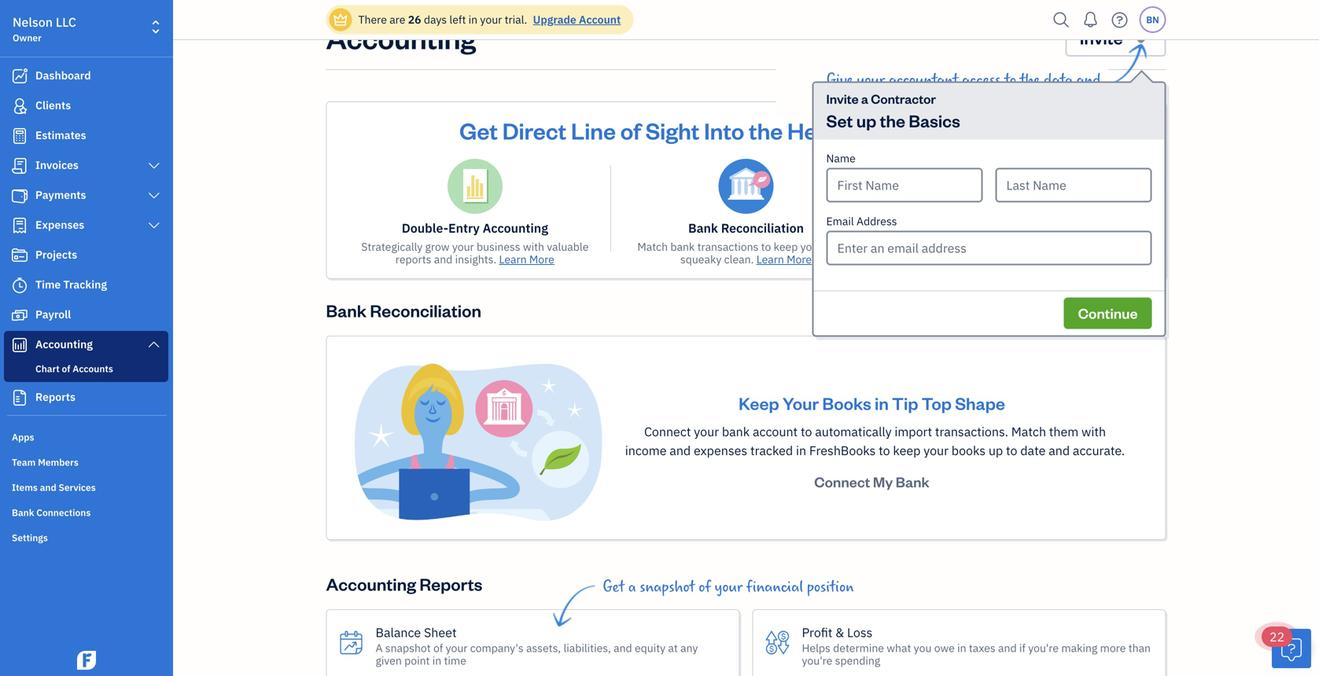 Task type: locate. For each thing, give the bounding box(es) containing it.
bank inside match bank transactions to keep your books squeaky clean.
[[671, 240, 695, 254]]

journal
[[907, 220, 952, 236], [937, 240, 975, 254]]

1 horizontal spatial up
[[989, 443, 1003, 459]]

company's
[[470, 641, 524, 656]]

0 horizontal spatial with
[[523, 240, 544, 254]]

connect for your
[[644, 424, 691, 440]]

0 vertical spatial reports
[[994, 90, 1036, 108]]

with inside create journal entries and edit accounts in the chart of accounts with
[[997, 252, 1019, 267]]

reports
[[35, 390, 75, 404], [420, 573, 483, 596]]

journal up create at the top right
[[907, 220, 952, 236]]

sight
[[646, 116, 700, 145]]

0 vertical spatial invite
[[1080, 26, 1123, 49]]

reports up sheet
[[420, 573, 483, 596]]

0 horizontal spatial up
[[857, 109, 877, 132]]

0 horizontal spatial books
[[825, 240, 855, 254]]

payroll
[[35, 307, 71, 322]]

reports
[[994, 90, 1036, 108], [396, 252, 431, 267]]

get a snapshot of your financial position
[[603, 579, 854, 596]]

of inside chart of accounts link
[[62, 363, 70, 375]]

chart down first name text field
[[907, 252, 934, 267]]

accounting inside "link"
[[35, 337, 93, 352]]

project image
[[10, 248, 29, 264]]

insights.
[[455, 252, 497, 267]]

1 horizontal spatial bank
[[722, 424, 750, 440]]

snapshot right a
[[385, 641, 431, 656]]

the down contractor
[[880, 109, 906, 132]]

1 vertical spatial snapshot
[[385, 641, 431, 656]]

set
[[826, 109, 853, 132]]

expense image
[[10, 218, 29, 234]]

balance sheet a snapshot of your company's assets, liabilities, and equity at any given point in time
[[376, 625, 698, 668]]

1 vertical spatial match
[[1012, 424, 1046, 440]]

learn right insights. at top
[[499, 252, 527, 267]]

up down transactions.
[[989, 443, 1003, 459]]

0 horizontal spatial your
[[783, 392, 819, 415]]

0 horizontal spatial learn
[[499, 252, 527, 267]]

in left time
[[433, 654, 442, 668]]

chevron large down image
[[147, 220, 161, 232], [147, 338, 161, 351]]

1 horizontal spatial more
[[787, 252, 812, 267]]

keep inside connect your bank account to automatically import transactions. match them with income and expenses tracked in freshbooks to keep your books up to date and accurate.
[[893, 443, 921, 459]]

accounts inside create journal entries and edit accounts in the chart of accounts with
[[949, 252, 995, 267]]

your right the give
[[857, 72, 885, 89]]

to right the clean.
[[761, 240, 771, 254]]

the inside give your accountant access to the data and reports they need
[[1020, 72, 1040, 89]]

0 vertical spatial connect
[[644, 424, 691, 440]]

entries inside create journal entries and edit accounts in the chart of accounts with
[[977, 240, 1012, 254]]

accounts
[[1057, 240, 1102, 254]]

2 learn from the left
[[757, 252, 784, 267]]

0 vertical spatial snapshot
[[640, 579, 695, 596]]

nelson
[[13, 14, 53, 30]]

get up liabilities,
[[603, 579, 625, 596]]

books down the email
[[825, 240, 855, 254]]

learn more
[[499, 252, 555, 267], [757, 252, 812, 267]]

timer image
[[10, 278, 29, 293]]

entries down journal entries and chart of accounts at the right top
[[977, 240, 1012, 254]]

0 vertical spatial bank
[[671, 240, 695, 254]]

bank reconciliation down "strategically"
[[326, 299, 481, 322]]

chevron large down image inside invoices link
[[147, 160, 161, 172]]

0 horizontal spatial keep
[[774, 240, 798, 254]]

1 more from the left
[[529, 252, 555, 267]]

client image
[[10, 98, 29, 114]]

your left the trial. at the top left of the page
[[480, 12, 502, 27]]

invite a contractor set up the basics
[[826, 90, 960, 132]]

your inside balance sheet a snapshot of your company's assets, liabilities, and equity at any given point in time
[[446, 641, 468, 656]]

1 horizontal spatial snapshot
[[640, 579, 695, 596]]

1 vertical spatial get
[[603, 579, 625, 596]]

2 vertical spatial chart
[[35, 363, 60, 375]]

and left equity
[[614, 641, 632, 656]]

reconciliation up match bank transactions to keep your books squeaky clean.
[[721, 220, 804, 236]]

reports down chart of accounts
[[35, 390, 75, 404]]

chart inside main 'element'
[[35, 363, 60, 375]]

invite inside "dropdown button"
[[1080, 26, 1123, 49]]

email address
[[826, 214, 897, 229]]

0 horizontal spatial a
[[628, 579, 636, 596]]

bn button
[[1140, 6, 1166, 33]]

1 vertical spatial chart
[[907, 252, 934, 267]]

0 horizontal spatial accounts
[[73, 363, 113, 375]]

accounts inside main 'element'
[[73, 363, 113, 375]]

0 horizontal spatial get
[[460, 116, 498, 145]]

chart of accounts link
[[7, 360, 165, 378]]

a inside invite a contractor set up the basics
[[861, 90, 869, 107]]

invite
[[1080, 26, 1123, 49], [826, 90, 859, 107]]

journal right create at the top right
[[937, 240, 975, 254]]

taxes
[[969, 641, 996, 656]]

you're right if
[[1028, 641, 1059, 656]]

2 chevron large down image from the top
[[147, 338, 161, 351]]

journal entries and chart of accounts
[[907, 220, 1128, 236]]

profit
[[802, 625, 833, 641]]

1 horizontal spatial with
[[997, 252, 1019, 267]]

your down 'entry'
[[452, 240, 474, 254]]

double-
[[402, 220, 448, 236]]

0 vertical spatial chevron large down image
[[147, 160, 161, 172]]

1 vertical spatial invite
[[826, 90, 859, 107]]

profit & loss helps determine what you owe in taxes and if you're making more than you're spending
[[802, 625, 1151, 668]]

your right the clean.
[[801, 240, 823, 254]]

1 horizontal spatial learn more
[[757, 252, 812, 267]]

clients link
[[4, 92, 168, 120]]

and inside balance sheet a snapshot of your company's assets, liabilities, and equity at any given point in time
[[614, 641, 632, 656]]

0 vertical spatial keep
[[774, 240, 798, 254]]

get direct line of sight into the health of your business
[[460, 116, 1033, 145]]

accounts up accounts
[[1073, 220, 1128, 236]]

of inside create journal entries and edit accounts in the chart of accounts with
[[936, 252, 946, 267]]

get left direct
[[460, 116, 498, 145]]

team members link
[[4, 450, 168, 474]]

estimates link
[[4, 122, 168, 150]]

in inside create journal entries and edit accounts in the chart of accounts with
[[1105, 240, 1114, 254]]

1 vertical spatial chevron large down image
[[147, 338, 161, 351]]

connect inside connect your bank account to automatically import transactions. match them with income and expenses tracked in freshbooks to keep your books up to date and accurate.
[[644, 424, 691, 440]]

in
[[469, 12, 478, 27], [1105, 240, 1114, 254], [875, 392, 889, 415], [796, 443, 806, 459], [958, 641, 967, 656], [433, 654, 442, 668]]

connect inside button
[[814, 473, 870, 491]]

assets,
[[526, 641, 561, 656]]

with up accurate.
[[1082, 424, 1106, 440]]

and left insights. at top
[[434, 252, 453, 267]]

0 vertical spatial bank reconciliation
[[688, 220, 804, 236]]

1 horizontal spatial chart
[[907, 252, 934, 267]]

the left data
[[1020, 72, 1040, 89]]

bank reconciliation image
[[719, 159, 774, 214]]

books inside match bank transactions to keep your books squeaky clean.
[[825, 240, 855, 254]]

you're down 'profit'
[[802, 654, 833, 668]]

in inside profit & loss helps determine what you owe in taxes and if you're making more than you're spending
[[958, 641, 967, 656]]

1 vertical spatial bank reconciliation
[[326, 299, 481, 322]]

1 horizontal spatial learn
[[757, 252, 784, 267]]

to right access
[[1005, 72, 1016, 89]]

0 horizontal spatial match
[[638, 240, 668, 254]]

0 vertical spatial reports
[[35, 390, 75, 404]]

1 horizontal spatial accounts
[[949, 252, 995, 267]]

chart down accounting "link"
[[35, 363, 60, 375]]

1 vertical spatial your
[[783, 392, 819, 415]]

and right items
[[40, 481, 56, 494]]

spending
[[835, 654, 881, 668]]

bank left transactions
[[671, 240, 695, 254]]

0 horizontal spatial you're
[[802, 654, 833, 668]]

0 horizontal spatial snapshot
[[385, 641, 431, 656]]

1 horizontal spatial books
[[952, 443, 986, 459]]

0 horizontal spatial reports
[[396, 252, 431, 267]]

1 vertical spatial accounts
[[949, 252, 995, 267]]

&
[[836, 625, 844, 641]]

keep right the clean.
[[774, 240, 798, 254]]

more right business
[[529, 252, 555, 267]]

1 vertical spatial entries
[[977, 240, 1012, 254]]

1 vertical spatial up
[[989, 443, 1003, 459]]

1 horizontal spatial get
[[603, 579, 625, 596]]

books down transactions.
[[952, 443, 986, 459]]

and left if
[[998, 641, 1017, 656]]

bank connections link
[[4, 500, 168, 524]]

bank up expenses
[[722, 424, 750, 440]]

what
[[887, 641, 911, 656]]

0 horizontal spatial invite
[[826, 90, 859, 107]]

reports down access
[[994, 90, 1036, 108]]

1 horizontal spatial a
[[861, 90, 869, 107]]

with down journal entries and chart of accounts at the right top
[[997, 252, 1019, 267]]

26
[[408, 12, 421, 27]]

of left time
[[433, 641, 443, 656]]

connect down freshbooks
[[814, 473, 870, 491]]

bank up transactions
[[688, 220, 718, 236]]

accounting
[[326, 19, 476, 56], [483, 220, 548, 236], [1073, 252, 1128, 267], [35, 337, 93, 352], [326, 573, 416, 596]]

0 vertical spatial books
[[825, 240, 855, 254]]

1 horizontal spatial connect
[[814, 473, 870, 491]]

your inside strategically grow your business with valuable reports and insights.
[[452, 240, 474, 254]]

and inside profit & loss helps determine what you owe in taxes and if you're making more than you're spending
[[998, 641, 1017, 656]]

continue button
[[1064, 298, 1152, 329]]

and down journal entries and chart of accounts at the right top
[[1015, 240, 1033, 254]]

helps
[[802, 641, 831, 656]]

to left date
[[1006, 443, 1018, 459]]

2 more from the left
[[787, 252, 812, 267]]

0 horizontal spatial chart
[[35, 363, 60, 375]]

reports down double-
[[396, 252, 431, 267]]

services
[[59, 481, 96, 494]]

owe
[[934, 641, 955, 656]]

and
[[1077, 72, 1101, 89], [999, 220, 1021, 236], [1015, 240, 1033, 254], [434, 252, 453, 267], [670, 443, 691, 459], [1049, 443, 1070, 459], [40, 481, 56, 494], [614, 641, 632, 656], [998, 641, 1017, 656]]

notifications image
[[1078, 4, 1103, 35]]

1 vertical spatial keep
[[893, 443, 921, 459]]

learn right the clean.
[[757, 252, 784, 267]]

and inside strategically grow your business with valuable reports and insights.
[[434, 252, 453, 267]]

the right into
[[749, 116, 783, 145]]

chart up the edit
[[1024, 220, 1056, 236]]

learn more right insights. at top
[[499, 252, 555, 267]]

owner
[[13, 31, 42, 44]]

in inside connect your bank account to automatically import transactions. match them with income and expenses tracked in freshbooks to keep your books up to date and accurate.
[[796, 443, 806, 459]]

1 horizontal spatial reports
[[994, 90, 1036, 108]]

connections
[[36, 507, 91, 519]]

health
[[788, 116, 857, 145]]

of right create at the top right
[[936, 252, 946, 267]]

bank connections
[[12, 507, 91, 519]]

in right left
[[469, 12, 478, 27]]

1 vertical spatial a
[[628, 579, 636, 596]]

there are 26 days left in your trial. upgrade account
[[358, 12, 621, 27]]

your down import
[[924, 443, 949, 459]]

chevron large down image up expenses link at the top of page
[[147, 190, 161, 202]]

top
[[922, 392, 952, 415]]

with left the valuable
[[523, 240, 544, 254]]

bank reconciliation up match bank transactions to keep your books squeaky clean.
[[688, 220, 804, 236]]

left
[[450, 12, 466, 27]]

0 horizontal spatial reconciliation
[[370, 299, 481, 322]]

your up account in the bottom of the page
[[783, 392, 819, 415]]

at
[[668, 641, 678, 656]]

match
[[638, 240, 668, 254], [1012, 424, 1046, 440]]

0 vertical spatial match
[[638, 240, 668, 254]]

1 horizontal spatial keep
[[893, 443, 921, 459]]

match up date
[[1012, 424, 1046, 440]]

shape
[[955, 392, 1005, 415]]

your
[[480, 12, 502, 27], [857, 72, 885, 89], [452, 240, 474, 254], [801, 240, 823, 254], [694, 424, 719, 440], [924, 443, 949, 459], [715, 579, 743, 596], [446, 641, 468, 656]]

0 vertical spatial a
[[861, 90, 869, 107]]

1 horizontal spatial match
[[1012, 424, 1046, 440]]

1 horizontal spatial reports
[[420, 573, 483, 596]]

books
[[823, 392, 872, 415]]

reports inside main 'element'
[[35, 390, 75, 404]]

1 vertical spatial books
[[952, 443, 986, 459]]

in right accounts
[[1105, 240, 1114, 254]]

keep down import
[[893, 443, 921, 459]]

snapshot up at
[[640, 579, 695, 596]]

1 chevron large down image from the top
[[147, 220, 161, 232]]

accounts down accounting "link"
[[73, 363, 113, 375]]

clients
[[35, 98, 71, 113]]

accounting reports
[[326, 573, 483, 596]]

0 vertical spatial accounts
[[1073, 220, 1128, 236]]

0 vertical spatial up
[[857, 109, 877, 132]]

your left company's on the left bottom
[[446, 641, 468, 656]]

payment image
[[10, 188, 29, 204]]

of left "financial"
[[699, 579, 711, 596]]

more right the clean.
[[787, 252, 812, 267]]

a
[[861, 90, 869, 107], [628, 579, 636, 596]]

point
[[404, 654, 430, 668]]

members
[[38, 456, 79, 469]]

chevron large down image up chart of accounts link
[[147, 338, 161, 351]]

2 vertical spatial accounts
[[73, 363, 113, 375]]

you're
[[1028, 641, 1059, 656], [802, 654, 833, 668]]

invite down the give
[[826, 90, 859, 107]]

accounting link
[[4, 331, 168, 360]]

items and services link
[[4, 475, 168, 499]]

bank right my
[[896, 473, 930, 491]]

bank down "strategically"
[[326, 299, 367, 322]]

0 vertical spatial entries
[[955, 220, 996, 236]]

accounts
[[1073, 220, 1128, 236], [949, 252, 995, 267], [73, 363, 113, 375]]

chevron large down image for accounting
[[147, 338, 161, 351]]

1 learn more from the left
[[499, 252, 555, 267]]

your inside give your accountant access to the data and reports they need
[[857, 72, 885, 89]]

a up equity
[[628, 579, 636, 596]]

2 chevron large down image from the top
[[147, 190, 161, 202]]

your down contractor
[[887, 116, 935, 145]]

1 vertical spatial connect
[[814, 473, 870, 491]]

1 horizontal spatial invite
[[1080, 26, 1123, 49]]

0 horizontal spatial reports
[[35, 390, 75, 404]]

chevron large down image inside expenses link
[[147, 220, 161, 232]]

more
[[1100, 641, 1126, 656]]

0 horizontal spatial learn more
[[499, 252, 555, 267]]

1 vertical spatial reports
[[396, 252, 431, 267]]

account
[[579, 12, 621, 27]]

days
[[424, 12, 447, 27]]

settings link
[[4, 526, 168, 549]]

than
[[1129, 641, 1151, 656]]

basics
[[909, 109, 960, 132]]

2 horizontal spatial with
[[1082, 424, 1106, 440]]

chart
[[1024, 220, 1056, 236], [907, 252, 934, 267], [35, 363, 60, 375]]

1 chevron large down image from the top
[[147, 160, 161, 172]]

your
[[887, 116, 935, 145], [783, 392, 819, 415]]

invite inside invite a contractor set up the basics
[[826, 90, 859, 107]]

learn more right the clean.
[[757, 252, 812, 267]]

entries up create journal entries and edit accounts in the chart of accounts with
[[955, 220, 996, 236]]

items and services
[[12, 481, 96, 494]]

of down accounting "link"
[[62, 363, 70, 375]]

invite left chevrondown image
[[1080, 26, 1123, 49]]

2 learn more from the left
[[757, 252, 812, 267]]

0 horizontal spatial bank
[[671, 240, 695, 254]]

match left "squeaky" in the top right of the page
[[638, 240, 668, 254]]

bank down items
[[12, 507, 34, 519]]

chevron large down image up "payments" link
[[147, 160, 161, 172]]

1 vertical spatial chevron large down image
[[147, 190, 161, 202]]

bank inside connect your bank account to automatically import transactions. match them with income and expenses tracked in freshbooks to keep your books up to date and accurate.
[[722, 424, 750, 440]]

the inside create journal entries and edit accounts in the chart of accounts with
[[1116, 240, 1133, 254]]

you
[[914, 641, 932, 656]]

0 vertical spatial chart
[[1024, 220, 1056, 236]]

match inside match bank transactions to keep your books squeaky clean.
[[638, 240, 668, 254]]

0 horizontal spatial connect
[[644, 424, 691, 440]]

chevron large down image up projects link
[[147, 220, 161, 232]]

edit
[[1036, 240, 1055, 254]]

reconciliation down "grow"
[[370, 299, 481, 322]]

1 learn from the left
[[499, 252, 527, 267]]

1 horizontal spatial reconciliation
[[721, 220, 804, 236]]

a left contractor
[[861, 90, 869, 107]]

chevron large down image for payments
[[147, 190, 161, 202]]

1 horizontal spatial your
[[887, 116, 935, 145]]

chevron large down image inside "payments" link
[[147, 190, 161, 202]]

in right owe
[[958, 641, 967, 656]]

1 vertical spatial bank
[[722, 424, 750, 440]]

in right tracked
[[796, 443, 806, 459]]

connect
[[644, 424, 691, 440], [814, 473, 870, 491]]

bank
[[671, 240, 695, 254], [722, 424, 750, 440]]

0 vertical spatial chevron large down image
[[147, 220, 161, 232]]

0 horizontal spatial more
[[529, 252, 555, 267]]

connect up income
[[644, 424, 691, 440]]

0 horizontal spatial bank reconciliation
[[326, 299, 481, 322]]

1 vertical spatial journal
[[937, 240, 975, 254]]

get for get direct line of sight into the health of your business
[[460, 116, 498, 145]]

invite for invite a contractor set up the basics
[[826, 90, 859, 107]]

and up need
[[1077, 72, 1101, 89]]

0 vertical spatial reconciliation
[[721, 220, 804, 236]]

the right accounts
[[1116, 240, 1133, 254]]

0 vertical spatial get
[[460, 116, 498, 145]]

0 vertical spatial your
[[887, 116, 935, 145]]

chevron large down image
[[147, 160, 161, 172], [147, 190, 161, 202]]

up right set on the top of page
[[857, 109, 877, 132]]

accounts right create at the top right
[[949, 252, 995, 267]]

and inside main 'element'
[[40, 481, 56, 494]]

with inside strategically grow your business with valuable reports and insights.
[[523, 240, 544, 254]]



Task type: describe. For each thing, give the bounding box(es) containing it.
they
[[1040, 90, 1068, 108]]

freshbooks image
[[74, 651, 99, 670]]

if
[[1020, 641, 1026, 656]]

advanced accounting
[[1021, 252, 1128, 267]]

in inside balance sheet a snapshot of your company's assets, liabilities, and equity at any given point in time
[[433, 654, 442, 668]]

liabilities,
[[564, 641, 611, 656]]

match inside connect your bank account to automatically import transactions. match them with income and expenses tracked in freshbooks to keep your books up to date and accurate.
[[1012, 424, 1046, 440]]

account
[[753, 424, 798, 440]]

chart image
[[10, 338, 29, 353]]

to inside match bank transactions to keep your books squeaky clean.
[[761, 240, 771, 254]]

and inside create journal entries and edit accounts in the chart of accounts with
[[1015, 240, 1033, 254]]

freshbooks
[[809, 443, 876, 459]]

dashboard
[[35, 68, 91, 83]]

apps link
[[4, 425, 168, 448]]

are
[[390, 12, 406, 27]]

of up accounts
[[1059, 220, 1071, 236]]

1 vertical spatial reconciliation
[[370, 299, 481, 322]]

in left 'tip'
[[875, 392, 889, 415]]

invoices link
[[4, 152, 168, 180]]

up inside invite a contractor set up the basics
[[857, 109, 877, 132]]

squeaky
[[680, 252, 722, 267]]

1 horizontal spatial bank reconciliation
[[688, 220, 804, 236]]

go to help image
[[1107, 8, 1133, 32]]

to right account in the bottom of the page
[[801, 424, 812, 440]]

your up expenses
[[694, 424, 719, 440]]

and up create journal entries and edit accounts in the chart of accounts with
[[999, 220, 1021, 236]]

strategically grow your business with valuable reports and insights.
[[361, 240, 589, 267]]

chart inside create journal entries and edit accounts in the chart of accounts with
[[907, 252, 934, 267]]

invite for invite
[[1080, 26, 1123, 49]]

upgrade account link
[[530, 12, 621, 27]]

loss
[[847, 625, 873, 641]]

keep your books in tip top shape
[[739, 392, 1005, 415]]

clean.
[[724, 252, 754, 267]]

estimate image
[[10, 128, 29, 144]]

and inside give your accountant access to the data and reports they need
[[1077, 72, 1101, 89]]

expenses
[[694, 443, 748, 459]]

making
[[1062, 641, 1098, 656]]

tracked
[[751, 443, 793, 459]]

to up my
[[879, 443, 890, 459]]

22 button
[[1262, 627, 1312, 669]]

time
[[35, 277, 61, 292]]

grow
[[425, 240, 450, 254]]

reports inside give your accountant access to the data and reports they need
[[994, 90, 1036, 108]]

bank inside button
[[896, 473, 930, 491]]

there
[[358, 12, 387, 27]]

a for of
[[628, 579, 636, 596]]

the inside invite a contractor set up the basics
[[880, 109, 906, 132]]

learn for reconciliation
[[757, 252, 784, 267]]

date
[[1021, 443, 1046, 459]]

1 vertical spatial reports
[[420, 573, 483, 596]]

time
[[444, 654, 466, 668]]

dashboard image
[[10, 68, 29, 84]]

my
[[873, 473, 893, 491]]

income
[[625, 443, 667, 459]]

money image
[[10, 308, 29, 323]]

chevron large down image for invoices
[[147, 160, 161, 172]]

connect your bank account to begin matching your bank transactions image
[[352, 362, 604, 522]]

data
[[1044, 72, 1073, 89]]

keep inside match bank transactions to keep your books squeaky clean.
[[774, 240, 798, 254]]

journal inside create journal entries and edit accounts in the chart of accounts with
[[937, 240, 975, 254]]

into
[[704, 116, 745, 145]]

Enter an email address text field
[[826, 231, 1152, 266]]

transactions
[[698, 240, 759, 254]]

invite button
[[1066, 19, 1166, 57]]

resource center badge image
[[1272, 629, 1312, 669]]

trial.
[[505, 12, 527, 27]]

connect my bank
[[814, 473, 930, 491]]

access
[[962, 72, 1001, 89]]

more for double-entry accounting
[[529, 252, 555, 267]]

First Name text field
[[826, 168, 983, 203]]

reports link
[[4, 384, 168, 412]]

position
[[807, 579, 854, 596]]

team
[[12, 456, 36, 469]]

reports inside strategically grow your business with valuable reports and insights.
[[396, 252, 431, 267]]

search image
[[1049, 8, 1074, 32]]

more for bank reconciliation
[[787, 252, 812, 267]]

automatically
[[815, 424, 892, 440]]

apps
[[12, 431, 34, 444]]

Last Name text field
[[996, 168, 1152, 203]]

invoices
[[35, 158, 79, 172]]

of right set on the top of page
[[861, 116, 882, 145]]

double-entry accounting image
[[448, 159, 503, 214]]

learn more for double-entry accounting
[[499, 252, 555, 267]]

bank inside main 'element'
[[12, 507, 34, 519]]

chart of accounts
[[35, 363, 113, 375]]

chevron large down image for expenses
[[147, 220, 161, 232]]

give your accountant access to the data and reports they need
[[827, 72, 1101, 108]]

main element
[[0, 0, 212, 677]]

them
[[1049, 424, 1079, 440]]

and down them
[[1049, 443, 1070, 459]]

direct
[[503, 116, 567, 145]]

tracking
[[63, 277, 107, 292]]

financial
[[747, 579, 803, 596]]

estimates
[[35, 128, 86, 142]]

time tracking
[[35, 277, 107, 292]]

chevrondown image
[[1130, 27, 1152, 49]]

with inside connect your bank account to automatically import transactions. match them with income and expenses tracked in freshbooks to keep your books up to date and accurate.
[[1082, 424, 1106, 440]]

determine
[[833, 641, 884, 656]]

learn more for bank reconciliation
[[757, 252, 812, 267]]

upgrade
[[533, 12, 576, 27]]

name
[[826, 151, 856, 166]]

journal entries and chart of accounts image
[[990, 159, 1045, 214]]

nelson llc owner
[[13, 14, 76, 44]]

payments
[[35, 188, 86, 202]]

bn
[[1146, 13, 1160, 26]]

payroll link
[[4, 301, 168, 330]]

contractor
[[871, 90, 936, 107]]

report image
[[10, 390, 29, 406]]

get for get a snapshot of your financial position
[[603, 579, 625, 596]]

of inside balance sheet a snapshot of your company's assets, liabilities, and equity at any given point in time
[[433, 641, 443, 656]]

0 vertical spatial journal
[[907, 220, 952, 236]]

your inside match bank transactions to keep your books squeaky clean.
[[801, 240, 823, 254]]

valuable
[[547, 240, 589, 254]]

a for set
[[861, 90, 869, 107]]

expenses
[[35, 218, 84, 232]]

projects link
[[4, 242, 168, 270]]

crown image
[[332, 11, 349, 28]]

to inside give your accountant access to the data and reports they need
[[1005, 72, 1016, 89]]

books inside connect your bank account to automatically import transactions. match them with income and expenses tracked in freshbooks to keep your books up to date and accurate.
[[952, 443, 986, 459]]

1 horizontal spatial you're
[[1028, 641, 1059, 656]]

and right income
[[670, 443, 691, 459]]

up inside connect your bank account to automatically import transactions. match them with income and expenses tracked in freshbooks to keep your books up to date and accurate.
[[989, 443, 1003, 459]]

your left "financial"
[[715, 579, 743, 596]]

import
[[895, 424, 932, 440]]

connect for my
[[814, 473, 870, 491]]

learn for entry
[[499, 252, 527, 267]]

2 horizontal spatial accounts
[[1073, 220, 1128, 236]]

invoice image
[[10, 158, 29, 174]]

dashboard link
[[4, 62, 168, 90]]

tip
[[892, 392, 919, 415]]

line
[[571, 116, 616, 145]]

given
[[376, 654, 402, 668]]

transactions.
[[935, 424, 1009, 440]]

of right line
[[621, 116, 641, 145]]

sheet
[[424, 625, 457, 641]]

2 horizontal spatial chart
[[1024, 220, 1056, 236]]

give
[[827, 72, 853, 89]]

need
[[1072, 90, 1101, 108]]

llc
[[56, 14, 76, 30]]

snapshot inside balance sheet a snapshot of your company's assets, liabilities, and equity at any given point in time
[[385, 641, 431, 656]]

balance
[[376, 625, 421, 641]]

equity
[[635, 641, 666, 656]]



Task type: vqa. For each thing, say whether or not it's contained in the screenshot.
in inside "CONNECT YOUR BANK ACCOUNT TO AUTOMATICALLY IMPORT TRANSACTIONS. MATCH THEM WITH INCOME AND EXPENSES TRACKED IN FRESHBOOKS TO KEEP YOUR BOOKS UP TO DATE AND ACCURATE."
yes



